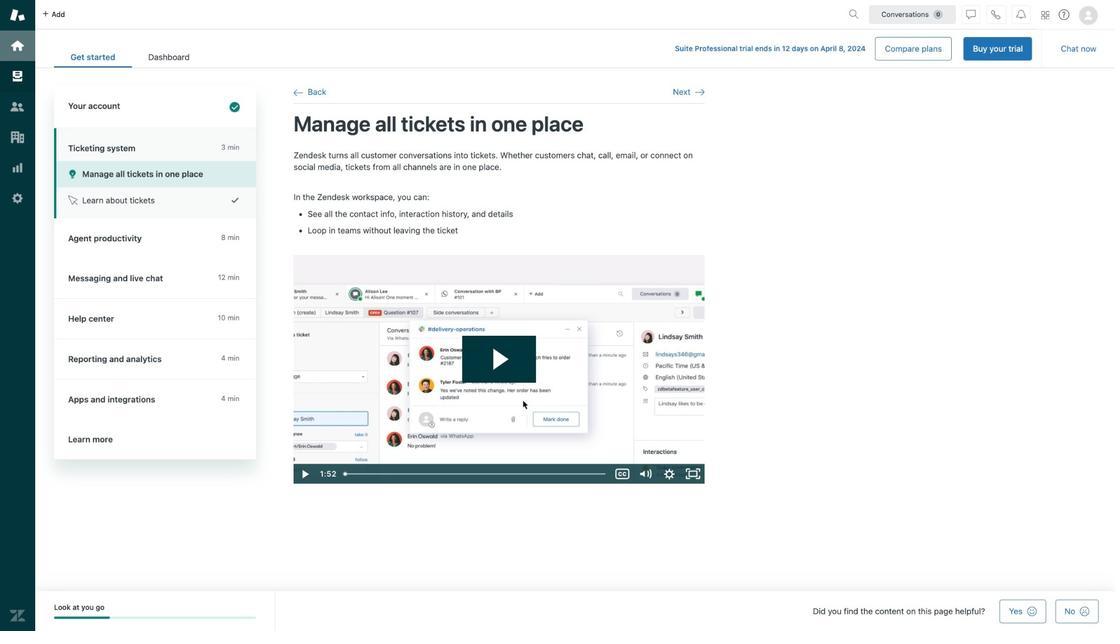 Task type: describe. For each thing, give the bounding box(es) containing it.
views image
[[10, 69, 25, 84]]

main element
[[0, 0, 35, 632]]

notifications image
[[1017, 10, 1026, 19]]

April 8, 2024 text field
[[821, 44, 866, 53]]

get started image
[[10, 38, 25, 53]]

customers image
[[10, 99, 25, 115]]

admin image
[[10, 191, 25, 206]]

progress-bar progress bar
[[54, 617, 256, 620]]

zendesk support image
[[10, 8, 25, 23]]

get help image
[[1059, 9, 1070, 20]]



Task type: vqa. For each thing, say whether or not it's contained in the screenshot.
carlos.garcia@example.com Image
no



Task type: locate. For each thing, give the bounding box(es) containing it.
video element
[[294, 255, 705, 484]]

region
[[294, 150, 705, 484]]

video thumbnail image
[[294, 255, 705, 484], [294, 255, 705, 484]]

progress bar image
[[54, 617, 110, 620]]

tab list
[[54, 46, 206, 67]]

zendesk image
[[10, 609, 25, 624]]

tab
[[132, 46, 206, 67]]

footer
[[35, 592, 1116, 632]]

content-title region
[[294, 115, 705, 131]]

heading
[[54, 86, 256, 128]]

zendesk products image
[[1042, 11, 1050, 19]]

reporting image
[[10, 160, 25, 176]]

button displays agent's chat status as invisible. image
[[967, 10, 976, 19]]

organizations image
[[10, 130, 25, 145]]



